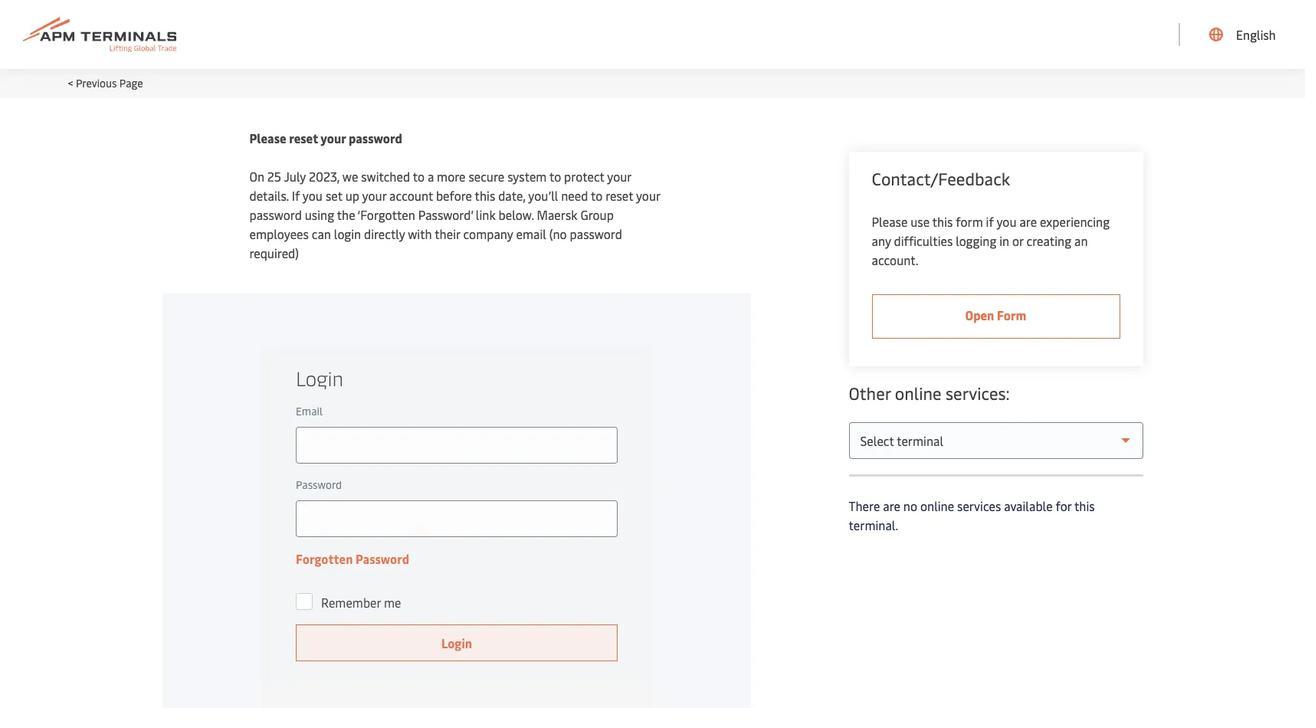 Task type: describe. For each thing, give the bounding box(es) containing it.
1 horizontal spatial to
[[550, 168, 561, 185]]

switched
[[361, 168, 410, 185]]

are inside there are no online services available for this terminal.
[[883, 498, 901, 514]]

your right up
[[362, 187, 387, 204]]

other online services:
[[849, 382, 1010, 405]]

please use this form if you are experiencing any difficulties logging in or creating an account.
[[872, 213, 1110, 268]]

directly
[[364, 225, 405, 242]]

use
[[911, 213, 930, 230]]

0 horizontal spatial to
[[413, 168, 425, 185]]

this inside there are no online services available for this terminal.
[[1075, 498, 1095, 514]]

employees
[[250, 225, 309, 242]]

'forgotten
[[357, 206, 415, 223]]

in
[[1000, 232, 1010, 249]]

logging
[[956, 232, 997, 249]]

experiencing
[[1040, 213, 1110, 230]]

your up the 2023,
[[321, 130, 346, 146]]

1 horizontal spatial password
[[349, 130, 402, 146]]

online inside there are no online services available for this terminal.
[[921, 498, 955, 514]]

login
[[334, 225, 361, 242]]

english
[[1237, 26, 1276, 43]]

you'll
[[528, 187, 558, 204]]

password'
[[418, 206, 473, 223]]

form
[[956, 213, 983, 230]]

2 horizontal spatial password
[[570, 225, 622, 242]]

protect
[[564, 168, 605, 185]]

services:
[[946, 382, 1010, 405]]

details.
[[250, 187, 289, 204]]

if
[[292, 187, 300, 204]]

a
[[428, 168, 434, 185]]

system
[[508, 168, 547, 185]]

maersk
[[537, 206, 578, 223]]

(no
[[550, 225, 567, 242]]

are inside please use this form if you are experiencing any difficulties logging in or creating an account.
[[1020, 213, 1037, 230]]

we
[[343, 168, 358, 185]]

below.
[[499, 206, 534, 223]]

25
[[267, 168, 281, 185]]

with
[[408, 225, 432, 242]]

date,
[[498, 187, 526, 204]]

more
[[437, 168, 466, 185]]

account
[[390, 187, 433, 204]]

please for please use this form if you are experiencing any difficulties logging in or creating an account.
[[872, 213, 908, 230]]

contact/feedback
[[872, 167, 1011, 190]]

or
[[1013, 232, 1024, 249]]

on
[[250, 168, 264, 185]]

creating
[[1027, 232, 1072, 249]]

on 25 july 2023, we switched to a more secure system to protect your details. if you set up your account before this date, you'll need to reset your password using the 'forgotten password' link below. maersk group employees can login directly with their company email (no password required)
[[250, 168, 661, 261]]

any
[[872, 232, 891, 249]]

you inside on 25 july 2023, we switched to a more secure system to protect your details. if you set up your account before this date, you'll need to reset your password using the 'forgotten password' link below. maersk group employees can login directly with their company email (no password required)
[[303, 187, 323, 204]]



Task type: vqa. For each thing, say whether or not it's contained in the screenshot.
reset
yes



Task type: locate. For each thing, give the bounding box(es) containing it.
for
[[1056, 498, 1072, 514]]

online right no
[[921, 498, 955, 514]]

to left a
[[413, 168, 425, 185]]

online right the other
[[895, 382, 942, 405]]

please up any
[[872, 213, 908, 230]]

password down group
[[570, 225, 622, 242]]

0 vertical spatial reset
[[289, 130, 318, 146]]

link
[[476, 206, 496, 223]]

up
[[345, 187, 360, 204]]

2023,
[[309, 168, 340, 185]]

2 horizontal spatial to
[[591, 187, 603, 204]]

1 vertical spatial are
[[883, 498, 901, 514]]

0 horizontal spatial reset
[[289, 130, 318, 146]]

please
[[250, 130, 286, 146], [872, 213, 908, 230]]

please reset your password
[[250, 130, 402, 146]]

0 horizontal spatial this
[[475, 187, 496, 204]]

account.
[[872, 251, 919, 268]]

group
[[581, 206, 614, 223]]

july
[[284, 168, 306, 185]]

this inside please use this form if you are experiencing any difficulties logging in or creating an account.
[[933, 213, 953, 230]]

secure
[[469, 168, 505, 185]]

2 vertical spatial password
[[570, 225, 622, 242]]

0 vertical spatial password
[[349, 130, 402, 146]]

this up link
[[475, 187, 496, 204]]

reset inside on 25 july 2023, we switched to a more secure system to protect your details. if you set up your account before this date, you'll need to reset your password using the 'forgotten password' link below. maersk group employees can login directly with their company email (no password required)
[[606, 187, 634, 204]]

0 horizontal spatial password
[[250, 206, 302, 223]]

this right use
[[933, 213, 953, 230]]

password up switched at the left top of page
[[349, 130, 402, 146]]

difficulties
[[894, 232, 953, 249]]

password
[[349, 130, 402, 146], [250, 206, 302, 223], [570, 225, 622, 242]]

you inside please use this form if you are experiencing any difficulties logging in or creating an account.
[[997, 213, 1017, 230]]

you right 'if'
[[303, 187, 323, 204]]

this right for
[[1075, 498, 1095, 514]]

there are no online services available for this terminal.
[[849, 498, 1095, 534]]

other
[[849, 382, 891, 405]]

reset up july
[[289, 130, 318, 146]]

0 vertical spatial this
[[475, 187, 496, 204]]

please inside please use this form if you are experiencing any difficulties logging in or creating an account.
[[872, 213, 908, 230]]

to up you'll
[[550, 168, 561, 185]]

0 horizontal spatial you
[[303, 187, 323, 204]]

an
[[1075, 232, 1088, 249]]

previous page link
[[76, 76, 143, 90]]

please for please reset your password
[[250, 130, 286, 146]]

1 vertical spatial online
[[921, 498, 955, 514]]

0 horizontal spatial are
[[883, 498, 901, 514]]

their
[[435, 225, 460, 242]]

reset up group
[[606, 187, 634, 204]]

0 vertical spatial online
[[895, 382, 942, 405]]

need
[[561, 187, 588, 204]]

1 vertical spatial please
[[872, 213, 908, 230]]

are left no
[[883, 498, 901, 514]]

online
[[895, 382, 942, 405], [921, 498, 955, 514]]

1 horizontal spatial you
[[997, 213, 1017, 230]]

reset
[[289, 130, 318, 146], [606, 187, 634, 204]]

0 vertical spatial please
[[250, 130, 286, 146]]

set
[[326, 187, 342, 204]]

0 horizontal spatial please
[[250, 130, 286, 146]]

<
[[68, 76, 73, 90]]

1 vertical spatial password
[[250, 206, 302, 223]]

please up 25
[[250, 130, 286, 146]]

your
[[321, 130, 346, 146], [607, 168, 632, 185], [362, 187, 387, 204], [636, 187, 661, 204]]

company
[[463, 225, 513, 242]]

email
[[516, 225, 547, 242]]

password up employees on the left top of page
[[250, 206, 302, 223]]

the
[[337, 206, 355, 223]]

1 vertical spatial reset
[[606, 187, 634, 204]]

1 vertical spatial you
[[997, 213, 1017, 230]]

< previous page
[[68, 76, 143, 90]]

you right if
[[997, 213, 1017, 230]]

your right protect
[[607, 168, 632, 185]]

required)
[[250, 245, 299, 261]]

you
[[303, 187, 323, 204], [997, 213, 1017, 230]]

page
[[119, 76, 143, 90]]

this
[[475, 187, 496, 204], [933, 213, 953, 230], [1075, 498, 1095, 514]]

1 horizontal spatial please
[[872, 213, 908, 230]]

to
[[413, 168, 425, 185], [550, 168, 561, 185], [591, 187, 603, 204]]

1 vertical spatial this
[[933, 213, 953, 230]]

services
[[958, 498, 1001, 514]]

are up or
[[1020, 213, 1037, 230]]

previous
[[76, 76, 117, 90]]

2 horizontal spatial this
[[1075, 498, 1095, 514]]

0 vertical spatial are
[[1020, 213, 1037, 230]]

1 horizontal spatial this
[[933, 213, 953, 230]]

1 horizontal spatial are
[[1020, 213, 1037, 230]]

are
[[1020, 213, 1037, 230], [883, 498, 901, 514]]

available
[[1004, 498, 1053, 514]]

terminal.
[[849, 517, 899, 534]]

0 vertical spatial you
[[303, 187, 323, 204]]

1 horizontal spatial reset
[[606, 187, 634, 204]]

to up group
[[591, 187, 603, 204]]

this inside on 25 july 2023, we switched to a more secure system to protect your details. if you set up your account before this date, you'll need to reset your password using the 'forgotten password' link below. maersk group employees can login directly with their company email (no password required)
[[475, 187, 496, 204]]

there
[[849, 498, 880, 514]]

using
[[305, 206, 334, 223]]

your right "need"
[[636, 187, 661, 204]]

english button
[[1210, 0, 1276, 69]]

2 vertical spatial this
[[1075, 498, 1095, 514]]

if
[[986, 213, 994, 230]]

before
[[436, 187, 472, 204]]

can
[[312, 225, 331, 242]]

no
[[904, 498, 918, 514]]



